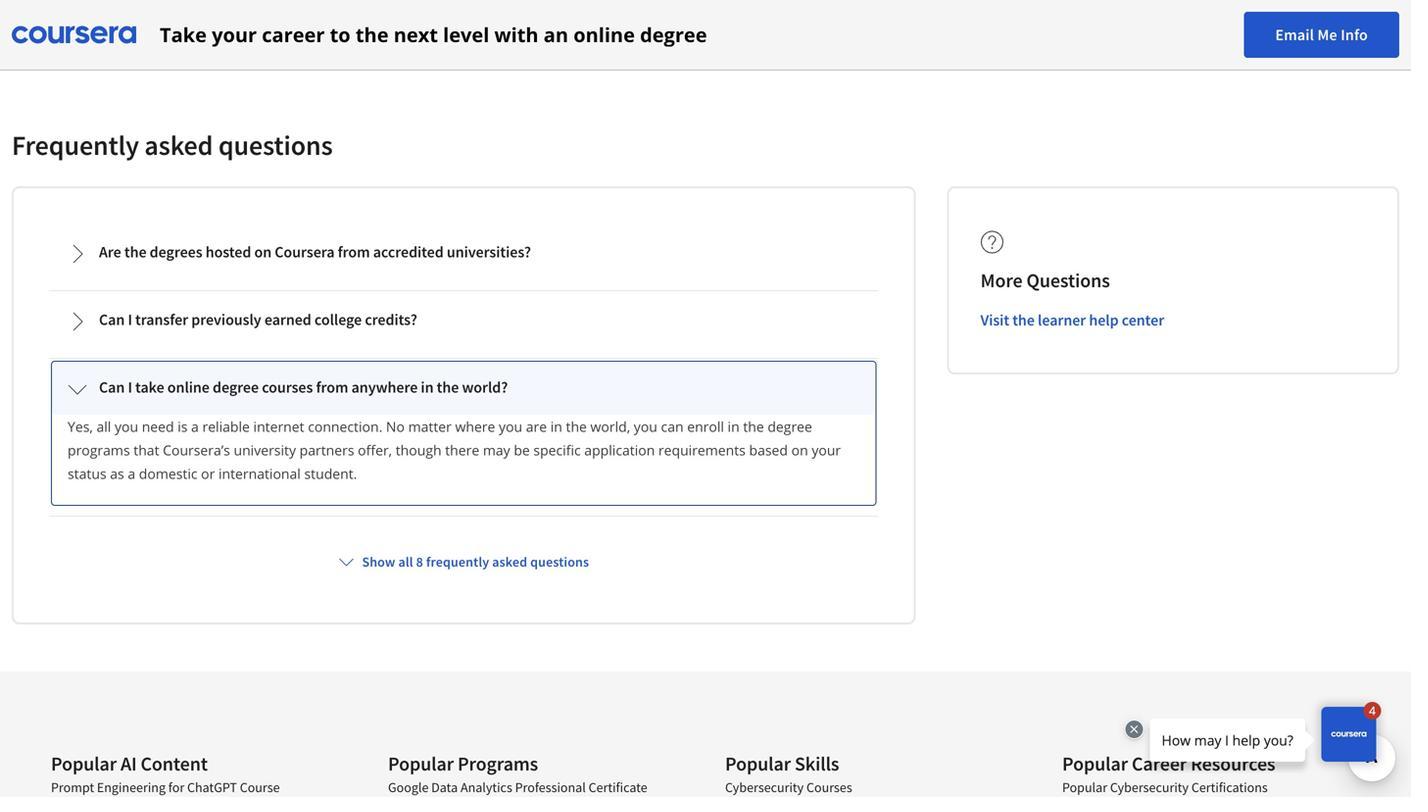 Task type: locate. For each thing, give the bounding box(es) containing it.
can for can i take online degree courses from anywhere in the world?
[[99, 377, 125, 397]]

i left take
[[128, 377, 132, 397]]

are
[[526, 417, 547, 436]]

0 horizontal spatial a
[[128, 464, 135, 483]]

0 horizontal spatial degree
[[213, 377, 259, 397]]

or
[[201, 464, 215, 483]]

show all 8 frequently asked questions button
[[331, 544, 597, 579]]

take
[[160, 21, 207, 48]]

the up based
[[744, 417, 764, 436]]

1 horizontal spatial questions
[[531, 553, 589, 571]]

1 vertical spatial online
[[167, 377, 210, 397]]

1 vertical spatial from
[[316, 377, 349, 397]]

hosted
[[206, 242, 251, 262]]

in right enroll
[[728, 417, 740, 436]]

coursera
[[275, 242, 335, 262]]

1 can from the top
[[99, 310, 125, 329]]

a right is
[[191, 417, 199, 436]]

all left 8 at the bottom of page
[[399, 553, 413, 571]]

the right 'are'
[[124, 242, 147, 262]]

asked
[[144, 128, 213, 162], [492, 553, 528, 571]]

in up the matter
[[421, 377, 434, 397]]

0 horizontal spatial in
[[421, 377, 434, 397]]

cybersecurity down 'career'
[[1111, 778, 1189, 796]]

a right as
[[128, 464, 135, 483]]

international
[[219, 464, 301, 483]]

the right to
[[356, 21, 389, 48]]

as
[[110, 464, 124, 483]]

online
[[574, 21, 635, 48], [167, 377, 210, 397]]

from up connection.
[[316, 377, 349, 397]]

2 can from the top
[[99, 377, 125, 397]]

offer,
[[358, 441, 392, 459]]

1 horizontal spatial asked
[[492, 553, 528, 571]]

the left world?
[[437, 377, 459, 397]]

google
[[388, 778, 429, 796]]

2 horizontal spatial you
[[634, 417, 658, 436]]

0 vertical spatial all
[[97, 417, 111, 436]]

frequently
[[12, 128, 139, 162]]

asked inside show all 8 frequently asked questions dropdown button
[[492, 553, 528, 571]]

you left can
[[634, 417, 658, 436]]

1 horizontal spatial you
[[499, 417, 523, 436]]

skills
[[795, 752, 840, 776]]

0 horizontal spatial all
[[97, 417, 111, 436]]

your inside the yes, all you need is a reliable internet connection. no matter where you are in the world, you can enroll in the degree programs that coursera's university partners offer, though there may be specific application requirements based on your status as a domestic or international student.
[[812, 441, 841, 459]]

data
[[432, 778, 458, 796]]

requirements
[[659, 441, 746, 459]]

0 horizontal spatial your
[[212, 21, 257, 48]]

can inside can i transfer previously earned college credits? dropdown button
[[99, 310, 125, 329]]

0 horizontal spatial online
[[167, 377, 210, 397]]

8
[[416, 553, 424, 571]]

0 vertical spatial from
[[338, 242, 370, 262]]

online inside dropdown button
[[167, 377, 210, 397]]

can
[[661, 417, 684, 436]]

all
[[97, 417, 111, 436], [399, 553, 413, 571]]

info
[[1341, 25, 1369, 45]]

popular inside popular ai content prompt engineering for chatgpt course
[[51, 752, 117, 776]]

1 vertical spatial can
[[99, 377, 125, 397]]

can i transfer previously earned college credits?
[[99, 310, 417, 329]]

center
[[1122, 310, 1165, 330]]

all right yes,
[[97, 417, 111, 436]]

all for show
[[399, 553, 413, 571]]

2 cybersecurity from the left
[[1111, 778, 1189, 796]]

on right hosted
[[254, 242, 272, 262]]

engineering
[[97, 778, 166, 796]]

all inside the yes, all you need is a reliable internet connection. no matter where you are in the world, you can enroll in the degree programs that coursera's university partners offer, though there may be specific application requirements based on your status as a domestic or international student.
[[97, 417, 111, 436]]

popular for popular skills
[[726, 752, 791, 776]]

can
[[99, 310, 125, 329], [99, 377, 125, 397]]

online right an
[[574, 21, 635, 48]]

coursera image
[[12, 19, 136, 50]]

0 vertical spatial a
[[191, 417, 199, 436]]

accredited
[[373, 242, 444, 262]]

1 horizontal spatial online
[[574, 21, 635, 48]]

need
[[142, 417, 174, 436]]

0 horizontal spatial on
[[254, 242, 272, 262]]

frequently
[[426, 553, 490, 571]]

footer containing popular ai content
[[0, 672, 1412, 797]]

show
[[362, 553, 396, 571]]

2 vertical spatial degree
[[768, 417, 813, 436]]

your right based
[[812, 441, 841, 459]]

1 vertical spatial your
[[812, 441, 841, 459]]

questions
[[218, 128, 333, 162], [531, 553, 589, 571]]

professional
[[515, 778, 586, 796]]

in
[[421, 377, 434, 397], [551, 417, 563, 436], [728, 417, 740, 436]]

0 horizontal spatial cybersecurity
[[726, 778, 804, 796]]

2 horizontal spatial degree
[[768, 417, 813, 436]]

1 horizontal spatial your
[[812, 441, 841, 459]]

cybersecurity
[[726, 778, 804, 796], [1111, 778, 1189, 796]]

can left transfer
[[99, 310, 125, 329]]

all inside dropdown button
[[399, 553, 413, 571]]

1 horizontal spatial on
[[792, 441, 809, 459]]

chatgpt
[[187, 778, 237, 796]]

resources
[[1191, 752, 1276, 776]]

the inside can i take online degree courses from anywhere in the world? dropdown button
[[437, 377, 459, 397]]

from inside dropdown button
[[316, 377, 349, 397]]

0 vertical spatial asked
[[144, 128, 213, 162]]

1 vertical spatial i
[[128, 377, 132, 397]]

0 vertical spatial questions
[[218, 128, 333, 162]]

3 you from the left
[[634, 417, 658, 436]]

college
[[315, 310, 362, 329]]

cybersecurity down skills
[[726, 778, 804, 796]]

coursera's
[[163, 441, 230, 459]]

0 horizontal spatial you
[[115, 417, 138, 436]]

help
[[1090, 310, 1119, 330]]

analytics
[[461, 778, 513, 796]]

you left are
[[499, 417, 523, 436]]

can inside can i take online degree courses from anywhere in the world? dropdown button
[[99, 377, 125, 397]]

you up that
[[115, 417, 138, 436]]

your
[[212, 21, 257, 48], [812, 441, 841, 459]]

online right take
[[167, 377, 210, 397]]

0 vertical spatial your
[[212, 21, 257, 48]]

may
[[483, 441, 511, 459]]

anywhere
[[352, 377, 418, 397]]

1 vertical spatial degree
[[213, 377, 259, 397]]

1 horizontal spatial degree
[[640, 21, 707, 48]]

frequently asked questions element
[[12, 127, 1400, 625]]

status
[[68, 464, 107, 483]]

2 i from the top
[[128, 377, 132, 397]]

can i transfer previously earned college credits? button
[[52, 294, 876, 347]]

can left take
[[99, 377, 125, 397]]

1 vertical spatial a
[[128, 464, 135, 483]]

popular programs google data analytics professional certificate
[[388, 752, 648, 796]]

0 vertical spatial can
[[99, 310, 125, 329]]

on right based
[[792, 441, 809, 459]]

1 vertical spatial asked
[[492, 553, 528, 571]]

universities?
[[447, 242, 531, 262]]

domestic
[[139, 464, 198, 483]]

a
[[191, 417, 199, 436], [128, 464, 135, 483]]

take
[[135, 377, 164, 397]]

0 vertical spatial degree
[[640, 21, 707, 48]]

specific
[[534, 441, 581, 459]]

i left transfer
[[128, 310, 132, 329]]

from right the 'coursera' in the top of the page
[[338, 242, 370, 262]]

degree
[[640, 21, 707, 48], [213, 377, 259, 397], [768, 417, 813, 436]]

yes,
[[68, 417, 93, 436]]

google data analytics professional certificate link
[[388, 778, 648, 796]]

popular inside popular skills cybersecurity courses
[[726, 752, 791, 776]]

on
[[254, 242, 272, 262], [792, 441, 809, 459]]

1 horizontal spatial all
[[399, 553, 413, 571]]

are
[[99, 242, 121, 262]]

0 vertical spatial on
[[254, 242, 272, 262]]

0 vertical spatial i
[[128, 310, 132, 329]]

1 vertical spatial questions
[[531, 553, 589, 571]]

1 horizontal spatial in
[[551, 417, 563, 436]]

more questions
[[981, 268, 1111, 293]]

the
[[356, 21, 389, 48], [124, 242, 147, 262], [1013, 310, 1035, 330], [437, 377, 459, 397], [566, 417, 587, 436], [744, 417, 764, 436]]

popular inside popular programs google data analytics professional certificate
[[388, 752, 454, 776]]

in right are
[[551, 417, 563, 436]]

course
[[240, 778, 280, 796]]

1 vertical spatial all
[[399, 553, 413, 571]]

from inside dropdown button
[[338, 242, 370, 262]]

application
[[585, 441, 655, 459]]

1 vertical spatial on
[[792, 441, 809, 459]]

0 vertical spatial online
[[574, 21, 635, 48]]

programs
[[458, 752, 538, 776]]

ai
[[121, 752, 137, 776]]

1 i from the top
[[128, 310, 132, 329]]

footer
[[0, 672, 1412, 797]]

popular career resources popular cybersecurity certifications
[[1063, 752, 1276, 796]]

1 horizontal spatial cybersecurity
[[1111, 778, 1189, 796]]

1 cybersecurity from the left
[[726, 778, 804, 796]]

popular for popular career resources
[[1063, 752, 1129, 776]]

your right take
[[212, 21, 257, 48]]

i
[[128, 310, 132, 329], [128, 377, 132, 397]]



Task type: vqa. For each thing, say whether or not it's contained in the screenshot.
schedule
no



Task type: describe. For each thing, give the bounding box(es) containing it.
email me info
[[1276, 25, 1369, 45]]

career
[[1132, 752, 1188, 776]]

enroll
[[688, 417, 724, 436]]

to
[[330, 21, 351, 48]]

2 horizontal spatial in
[[728, 417, 740, 436]]

degrees
[[150, 242, 203, 262]]

transfer
[[135, 310, 188, 329]]

show all 8 frequently asked questions
[[362, 553, 589, 571]]

connection.
[[308, 417, 383, 436]]

1 horizontal spatial a
[[191, 417, 199, 436]]

visit the learner help center link
[[981, 310, 1165, 330]]

all for yes,
[[97, 417, 111, 436]]

popular cybersecurity certifications link
[[1063, 778, 1268, 796]]

are the degrees hosted on coursera from accredited universities? button
[[52, 226, 876, 279]]

prompt
[[51, 778, 94, 796]]

content
[[141, 752, 208, 776]]

can i take online degree courses from anywhere in the world?
[[99, 377, 508, 397]]

cybersecurity courses link
[[726, 778, 853, 796]]

i for take
[[128, 377, 132, 397]]

are the degrees hosted on coursera from accredited universities?
[[99, 242, 531, 262]]

level
[[443, 21, 490, 48]]

2 you from the left
[[499, 417, 523, 436]]

with
[[495, 21, 539, 48]]

based
[[750, 441, 788, 459]]

cybersecurity inside popular career resources popular cybersecurity certifications
[[1111, 778, 1189, 796]]

partners
[[300, 441, 354, 459]]

visit the learner help center
[[981, 310, 1165, 330]]

that
[[134, 441, 159, 459]]

previously
[[191, 310, 261, 329]]

prompt engineering for chatgpt course link
[[51, 778, 280, 796]]

popular for popular ai content
[[51, 752, 117, 776]]

can for can i transfer previously earned college credits?
[[99, 310, 125, 329]]

career
[[262, 21, 325, 48]]

i for transfer
[[128, 310, 132, 329]]

1 you from the left
[[115, 417, 138, 436]]

visit
[[981, 310, 1010, 330]]

be
[[514, 441, 530, 459]]

the up the specific
[[566, 417, 587, 436]]

credits?
[[365, 310, 417, 329]]

earned
[[265, 310, 312, 329]]

on inside dropdown button
[[254, 242, 272, 262]]

0 horizontal spatial questions
[[218, 128, 333, 162]]

though
[[396, 441, 442, 459]]

cybersecurity inside popular skills cybersecurity courses
[[726, 778, 804, 796]]

take your career to the next level with an online degree
[[160, 21, 707, 48]]

popular for popular programs
[[388, 752, 454, 776]]

where
[[455, 417, 496, 436]]

for
[[168, 778, 185, 796]]

an
[[544, 21, 569, 48]]

email
[[1276, 25, 1315, 45]]

world,
[[591, 417, 631, 436]]

is
[[178, 417, 188, 436]]

matter
[[408, 417, 452, 436]]

me
[[1318, 25, 1338, 45]]

yes, all you need is a reliable internet connection. no matter where you are in the world, you can enroll in the degree programs that coursera's university partners offer, though there may be specific application requirements based on your status as a domestic or international student.
[[68, 417, 841, 483]]

certifications
[[1192, 778, 1268, 796]]

can i take online degree courses from anywhere in the world? button
[[52, 362, 876, 415]]

reliable
[[202, 417, 250, 436]]

next
[[394, 21, 438, 48]]

student.
[[304, 464, 357, 483]]

the right the visit
[[1013, 310, 1035, 330]]

certificate
[[589, 778, 648, 796]]

degree inside the yes, all you need is a reliable internet connection. no matter where you are in the world, you can enroll in the degree programs that coursera's university partners offer, though there may be specific application requirements based on your status as a domestic or international student.
[[768, 417, 813, 436]]

degree inside dropdown button
[[213, 377, 259, 397]]

frequently asked questions
[[12, 128, 333, 162]]

on inside the yes, all you need is a reliable internet connection. no matter where you are in the world, you can enroll in the degree programs that coursera's university partners offer, though there may be specific application requirements based on your status as a domestic or international student.
[[792, 441, 809, 459]]

email me info button
[[1245, 12, 1400, 58]]

more
[[981, 268, 1023, 293]]

world?
[[462, 377, 508, 397]]

0 horizontal spatial asked
[[144, 128, 213, 162]]

popular skills cybersecurity courses
[[726, 752, 853, 796]]

from for anywhere
[[316, 377, 349, 397]]

university
[[234, 441, 296, 459]]

questions inside show all 8 frequently asked questions dropdown button
[[531, 553, 589, 571]]

programs
[[68, 441, 130, 459]]

internet
[[253, 417, 305, 436]]

there
[[445, 441, 480, 459]]

from for accredited
[[338, 242, 370, 262]]

in inside dropdown button
[[421, 377, 434, 397]]

questions
[[1027, 268, 1111, 293]]

courses
[[262, 377, 313, 397]]

courses
[[807, 778, 853, 796]]

popular ai content prompt engineering for chatgpt course
[[51, 752, 280, 796]]

the inside the are the degrees hosted on coursera from accredited universities? dropdown button
[[124, 242, 147, 262]]

collapsed list
[[45, 220, 883, 521]]

learner
[[1038, 310, 1087, 330]]



